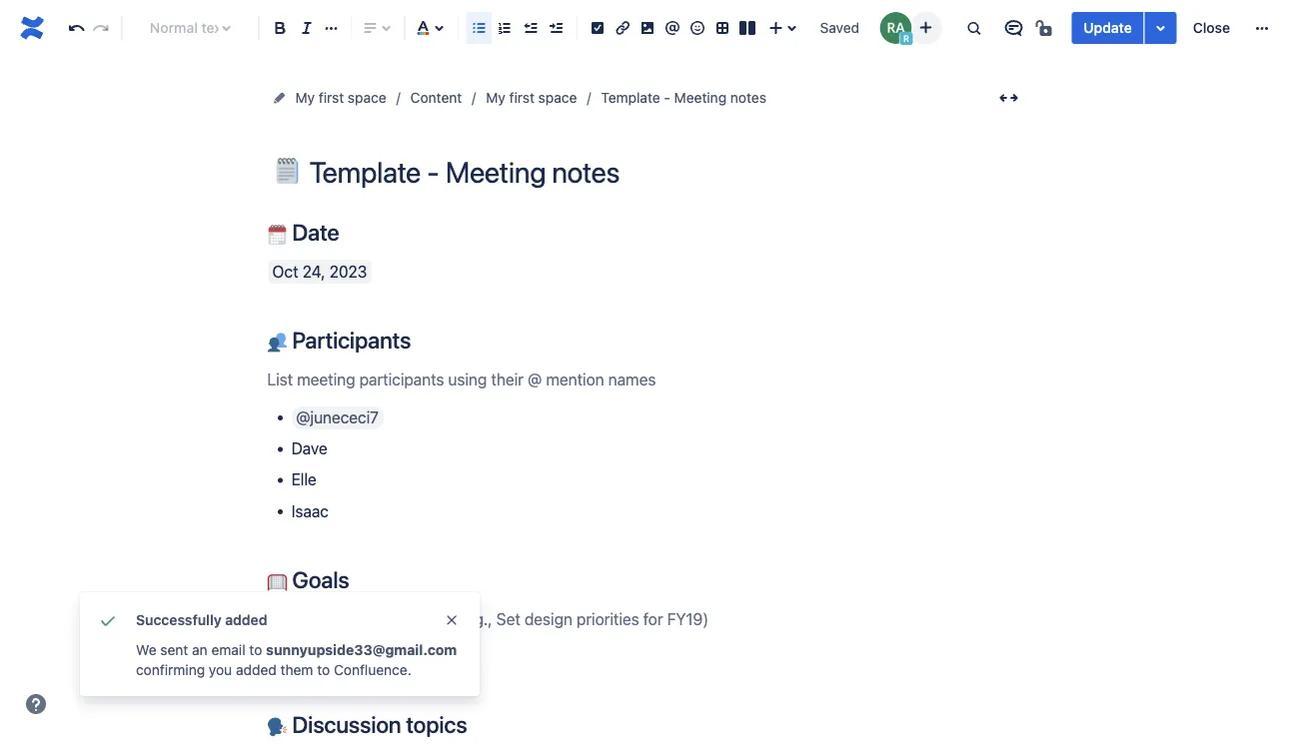 Task type: describe. For each thing, give the bounding box(es) containing it.
discussion topics
[[287, 712, 467, 739]]

table image
[[711, 16, 735, 40]]

numbered list ⌘⇧7 image
[[493, 16, 517, 40]]

1 my first space from the left
[[295, 89, 386, 106]]

1 first from the left
[[319, 89, 344, 106]]

italic ⌘i image
[[295, 16, 319, 40]]

@junececi7
[[296, 408, 379, 427]]

2023
[[329, 262, 367, 281]]

date
[[287, 219, 339, 246]]

oct 24, 2023
[[272, 262, 367, 281]]

successfully added
[[136, 612, 267, 629]]

ruby anderson image
[[880, 12, 912, 44]]

my for second the my first space "link" from the right
[[295, 89, 315, 106]]

link image
[[611, 16, 635, 40]]

goals
[[287, 566, 349, 593]]

:speaking_head: image
[[267, 718, 287, 738]]

help image
[[24, 693, 48, 717]]

undo ⌘z image
[[64, 16, 88, 40]]

template - meeting notes
[[601, 89, 767, 106]]

discussion
[[292, 712, 401, 739]]

layouts image
[[736, 16, 760, 40]]

you
[[209, 662, 232, 679]]

content
[[410, 89, 462, 106]]

participants
[[287, 327, 411, 354]]

emoji image
[[686, 16, 710, 40]]

saved
[[820, 19, 860, 36]]

confirming
[[136, 662, 205, 679]]

we
[[136, 642, 157, 659]]

action item image
[[586, 16, 610, 40]]

add image, video, or file image
[[636, 16, 660, 40]]

:notepad_spiral: image
[[274, 158, 300, 184]]

more formatting image
[[320, 16, 344, 40]]

:calendar_spiral: image
[[267, 225, 287, 245]]

we sent an email to sunnyupside33@gmail.com confirming you added them to confluence.
[[136, 642, 457, 679]]

2 first from the left
[[509, 89, 535, 106]]

make page full-width image
[[997, 86, 1021, 110]]

24,
[[303, 262, 325, 281]]

:calendar_spiral: image
[[267, 225, 287, 245]]

added inside we sent an email to sunnyupside33@gmail.com confirming you added them to confluence.
[[236, 662, 277, 679]]

1 vertical spatial to
[[317, 662, 330, 679]]

1 my first space link from the left
[[295, 86, 386, 110]]

adjust update settings image
[[1149, 16, 1173, 40]]



Task type: vqa. For each thing, say whether or not it's contained in the screenshot.
Dismiss icon
yes



Task type: locate. For each thing, give the bounding box(es) containing it.
2 my first space link from the left
[[486, 86, 577, 110]]

mention image
[[661, 16, 685, 40]]

1 horizontal spatial first
[[509, 89, 535, 106]]

redo ⌘⇧z image
[[89, 16, 113, 40]]

bold ⌘b image
[[268, 16, 292, 40]]

update
[[1084, 19, 1132, 36]]

find and replace image
[[962, 16, 986, 40]]

space for second the my first space "link" from the right
[[348, 89, 386, 106]]

:goal: image
[[267, 573, 287, 593], [267, 573, 287, 593]]

success image
[[96, 609, 120, 633]]

my first space down outdent ⇧tab icon
[[486, 89, 577, 106]]

elle
[[291, 471, 317, 490]]

my first space right move this page image
[[295, 89, 386, 106]]

close button
[[1181, 12, 1243, 44]]

0 horizontal spatial my
[[295, 89, 315, 106]]

my
[[295, 89, 315, 106], [486, 89, 506, 106]]

my right content
[[486, 89, 506, 106]]

notes
[[731, 89, 767, 106]]

1 horizontal spatial my first space
[[486, 89, 577, 106]]

to right them
[[317, 662, 330, 679]]

0 vertical spatial to
[[249, 642, 262, 659]]

0 vertical spatial added
[[225, 612, 267, 629]]

an
[[192, 642, 208, 659]]

template
[[601, 89, 660, 106]]

added up the email
[[225, 612, 267, 629]]

content link
[[410, 86, 462, 110]]

comment icon image
[[1002, 16, 1026, 40]]

:speaking_head: image
[[267, 718, 287, 738]]

dave
[[291, 439, 327, 458]]

my first space
[[295, 89, 386, 106], [486, 89, 577, 106]]

sent
[[160, 642, 188, 659]]

space down indent tab "icon"
[[538, 89, 577, 106]]

isaac
[[291, 502, 329, 521]]

0 horizontal spatial space
[[348, 89, 386, 106]]

:busts_in_silhouette: image
[[267, 333, 287, 353]]

1 horizontal spatial my
[[486, 89, 506, 106]]

1 vertical spatial added
[[236, 662, 277, 679]]

2 my from the left
[[486, 89, 506, 106]]

added
[[225, 612, 267, 629], [236, 662, 277, 679]]

my first space link down outdent ⇧tab icon
[[486, 86, 577, 110]]

first down outdent ⇧tab icon
[[509, 89, 535, 106]]

space left content
[[348, 89, 386, 106]]

1 horizontal spatial to
[[317, 662, 330, 679]]

first
[[319, 89, 344, 106], [509, 89, 535, 106]]

first right move this page image
[[319, 89, 344, 106]]

oct
[[272, 262, 298, 281]]

0 horizontal spatial my first space link
[[295, 86, 386, 110]]

more image
[[1251, 16, 1275, 40]]

successfully
[[136, 612, 222, 629]]

-
[[664, 89, 671, 106]]

1 horizontal spatial space
[[538, 89, 577, 106]]

added down the email
[[236, 662, 277, 679]]

confluence image
[[16, 12, 48, 44]]

sunnyupside33@gmail.com
[[266, 642, 457, 659]]

my for first the my first space "link" from right
[[486, 89, 506, 106]]

template - meeting notes link
[[601, 86, 767, 110]]

Give this page a title text field
[[309, 156, 1027, 189]]

Main content area, start typing to enter text. text field
[[255, 219, 1039, 745]]

1 my from the left
[[295, 89, 315, 106]]

space for first the my first space "link" from right
[[538, 89, 577, 106]]

no restrictions image
[[1034, 16, 1058, 40]]

dismiss image
[[444, 613, 460, 629]]

1 space from the left
[[348, 89, 386, 106]]

email
[[211, 642, 246, 659]]

them
[[280, 662, 313, 679]]

invite to edit image
[[914, 15, 938, 39]]

my first space link
[[295, 86, 386, 110], [486, 86, 577, 110]]

confluence image
[[16, 12, 48, 44]]

outdent ⇧tab image
[[518, 16, 542, 40]]

my first space link right move this page image
[[295, 86, 386, 110]]

move this page image
[[271, 90, 287, 106]]

to
[[249, 642, 262, 659], [317, 662, 330, 679]]

2 space from the left
[[538, 89, 577, 106]]

0 horizontal spatial my first space
[[295, 89, 386, 106]]

meeting
[[674, 89, 727, 106]]

bullet list ⌘⇧8 image
[[467, 16, 491, 40]]

space
[[348, 89, 386, 106], [538, 89, 577, 106]]

confluence.
[[334, 662, 412, 679]]

:notepad_spiral: image
[[274, 158, 300, 184]]

close
[[1193, 19, 1231, 36]]

to right the email
[[249, 642, 262, 659]]

topics
[[406, 712, 467, 739]]

1 horizontal spatial my first space link
[[486, 86, 577, 110]]

2 my first space from the left
[[486, 89, 577, 106]]

indent tab image
[[544, 16, 568, 40]]

0 horizontal spatial first
[[319, 89, 344, 106]]

my right move this page image
[[295, 89, 315, 106]]

0 horizontal spatial to
[[249, 642, 262, 659]]

update button
[[1072, 12, 1144, 44]]

:busts_in_silhouette: image
[[267, 333, 287, 353]]



